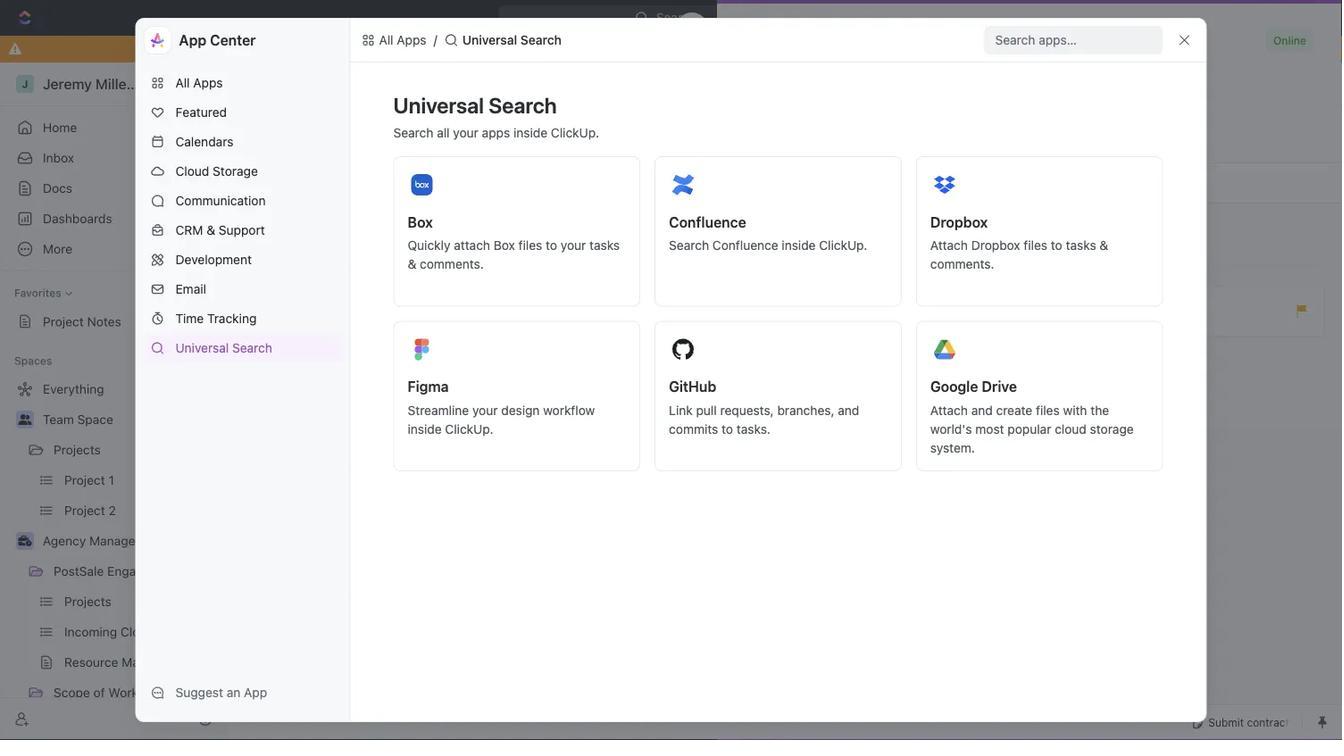 Task type: vqa. For each thing, say whether or not it's contained in the screenshot.
loom
no



Task type: locate. For each thing, give the bounding box(es) containing it.
storage
[[1090, 422, 1134, 436]]

1 vertical spatial new
[[905, 153, 931, 168]]

0 horizontal spatial postsale engagements link
[[54, 557, 186, 586]]

1 vertical spatial universal
[[394, 93, 484, 118]]

dropbox attach dropbox files to tasks & comments.
[[931, 214, 1109, 272]]

new button
[[1065, 4, 1127, 32]]

agency management link
[[43, 527, 216, 556]]

/ left do
[[434, 33, 437, 47]]

1 horizontal spatial all apps
[[379, 33, 427, 47]]

1 horizontal spatial management
[[810, 293, 871, 305]]

universal search up universal search search all your apps inside clickup.
[[462, 33, 562, 47]]

2 vertical spatial inside
[[408, 422, 442, 436]]

agency up 'wikido' at right
[[773, 293, 808, 305]]

jm
[[760, 41, 789, 66]]

tree inside the "sidebar" navigation
[[7, 375, 220, 741]]

0 horizontal spatial new
[[905, 153, 931, 168]]

1 horizontal spatial and
[[972, 403, 993, 418]]

email
[[176, 282, 206, 297]]

clickup. up agency management / postsale engagements
[[819, 238, 868, 253]]

assigned
[[905, 259, 950, 272]]

clickup. down streamline at the left of the page
[[445, 422, 494, 436]]

apps left do
[[397, 33, 427, 47]]

1 vertical spatial search...
[[919, 192, 970, 206]]

google drive attach and create files with the world's most popular cloud storage system.
[[931, 378, 1134, 455]]

1 horizontal spatial apps
[[397, 33, 427, 47]]

project notes link
[[7, 307, 220, 336]]

postsale engagements
[[54, 564, 186, 579]]

0 horizontal spatial box
[[408, 214, 433, 230]]

management
[[1113, 259, 1190, 273], [810, 293, 871, 305], [89, 534, 165, 549]]

management up the social
[[810, 293, 871, 305]]

that
[[1037, 259, 1057, 272]]

search... up notifications?
[[657, 10, 708, 25]]

notes
[[87, 314, 121, 329]]

tasks inside dropbox attach dropbox files to tasks & comments.
[[1066, 238, 1097, 253]]

miller
[[1006, 259, 1034, 272]]

scope of work
[[54, 686, 138, 700]]

universal left want
[[462, 33, 517, 47]]

2 tasks from the left
[[1066, 238, 1097, 253]]

0 vertical spatial /
[[434, 33, 437, 47]]

engagements down jeremy
[[930, 293, 994, 305]]

/ up media
[[877, 293, 881, 305]]

postsale up 'campaign'
[[887, 293, 928, 305]]

scope of work link
[[54, 679, 170, 708]]

social
[[823, 312, 857, 326]]

new space button
[[878, 147, 981, 175]]

attach inside dropbox attach dropbox files to tasks & comments.
[[931, 238, 968, 253]]

to inside github link pull requests, branches, and commits to tasks.
[[722, 422, 733, 436]]

you
[[502, 42, 523, 56]]

new up search... button
[[905, 153, 931, 168]]

Search apps… field
[[996, 29, 1156, 51]]

postsale engagements link down agency management link
[[54, 557, 186, 586]]

media
[[860, 312, 894, 326]]

your
[[453, 125, 479, 140], [1121, 177, 1143, 189], [561, 238, 586, 253], [473, 403, 498, 418]]

0 horizontal spatial /
[[434, 33, 437, 47]]

1 horizontal spatial app
[[244, 686, 267, 700]]

⌘k
[[817, 10, 837, 25]]

to
[[558, 42, 570, 56], [546, 238, 557, 253], [1051, 238, 1063, 253], [953, 259, 963, 272], [722, 422, 733, 436]]

0 horizontal spatial agency management
[[43, 534, 165, 549]]

2 comments. from the left
[[931, 257, 995, 272]]

0 horizontal spatial all apps link
[[143, 69, 343, 97]]

attach inside google drive attach and create files with the world's most popular cloud storage system.
[[931, 403, 968, 418]]

github
[[669, 378, 717, 395]]

universal down time
[[176, 341, 229, 356]]

online
[[1274, 34, 1307, 46]]

1 vertical spatial space
[[77, 412, 113, 427]]

requests,
[[720, 403, 774, 418]]

lqhim image
[[361, 33, 376, 47], [445, 33, 459, 47]]

box right attach
[[494, 238, 515, 253]]

management up postsale engagements
[[89, 534, 165, 549]]

development
[[176, 252, 252, 267]]

spaces inside the "sidebar" navigation
[[14, 355, 52, 367]]

comments. down attach
[[420, 257, 484, 272]]

1 horizontal spatial new
[[1090, 10, 1117, 25]]

to left jeremy
[[953, 259, 963, 272]]

1 vertical spatial attach
[[931, 403, 968, 418]]

comments.
[[420, 257, 484, 272], [931, 257, 995, 272]]

0 horizontal spatial app
[[179, 32, 207, 49]]

apps up featured
[[193, 75, 223, 90]]

0 vertical spatial clickup.
[[551, 125, 599, 140]]

upgrade link
[[973, 5, 1058, 30]]

1 horizontal spatial universal search
[[462, 33, 562, 47]]

1 vertical spatial postsale
[[54, 564, 104, 579]]

search
[[521, 33, 562, 47], [489, 93, 557, 118], [394, 125, 434, 140], [669, 238, 709, 253], [232, 341, 272, 356]]

& inside dropbox attach dropbox files to tasks & comments.
[[1100, 238, 1109, 253]]

1 horizontal spatial postsale
[[887, 293, 928, 305]]

most
[[976, 422, 1005, 436]]

to left tasks.
[[722, 422, 733, 436]]

space
[[934, 153, 970, 168], [77, 412, 113, 427]]

tasks inside box quickly attach box files to your tasks & comments.
[[590, 238, 620, 253]]

1 vertical spatial agency management
[[43, 534, 165, 549]]

0 horizontal spatial clickup.
[[445, 422, 494, 436]]

wikido - social media campaign
[[773, 312, 954, 326]]

new for new space
[[905, 153, 931, 168]]

wikido
[[773, 312, 811, 326]]

1 vertical spatial agency
[[773, 293, 808, 305]]

attach up world's
[[931, 403, 968, 418]]

do
[[482, 42, 498, 56]]

0 horizontal spatial space
[[77, 412, 113, 427]]

calendars link
[[143, 128, 343, 156]]

1 vertical spatial inside
[[782, 238, 816, 253]]

1 attach from the top
[[931, 238, 968, 253]]

1 vertical spatial app
[[244, 686, 267, 700]]

agency management inside the "sidebar" navigation
[[43, 534, 165, 549]]

management right not
[[1113, 259, 1190, 273]]

dashboards link
[[7, 205, 220, 233]]

1 horizontal spatial inside
[[514, 125, 548, 140]]

clickup. right apps
[[551, 125, 599, 140]]

1 vertical spatial postsale engagements link
[[54, 557, 186, 586]]

new
[[1090, 10, 1117, 25], [905, 153, 931, 168]]

team space link
[[43, 406, 216, 434]]

0 horizontal spatial agency
[[43, 534, 86, 549]]

0 vertical spatial all apps link
[[358, 29, 430, 51]]

1 horizontal spatial /
[[877, 293, 881, 305]]

agency right that
[[1066, 259, 1110, 273]]

space inside team space link
[[77, 412, 113, 427]]

0 horizontal spatial and
[[838, 403, 860, 418]]

0 horizontal spatial tasks
[[590, 238, 620, 253]]

1 horizontal spatial clickup.
[[551, 125, 599, 140]]

1 horizontal spatial engagements
[[930, 293, 994, 305]]

0 vertical spatial confluence
[[669, 214, 747, 230]]

inside inside universal search search all your apps inside clickup.
[[514, 125, 548, 140]]

search... button
[[894, 185, 981, 214]]

1 horizontal spatial all apps link
[[358, 29, 430, 51]]

0 horizontal spatial all apps
[[176, 75, 223, 90]]

search left the unscheduled
[[669, 238, 709, 253]]

want
[[526, 42, 555, 56]]

postsale down agency management link
[[54, 564, 104, 579]]

attach
[[454, 238, 490, 253]]

1 horizontal spatial &
[[408, 257, 417, 272]]

inside up 'wikido' at right
[[782, 238, 816, 253]]

1 vertical spatial apps
[[193, 75, 223, 90]]

github link pull requests, branches, and commits to tasks.
[[669, 378, 860, 436]]

cloud storage
[[176, 164, 258, 179]]

universal
[[462, 33, 517, 47], [394, 93, 484, 118], [176, 341, 229, 356]]

agency management
[[1066, 259, 1190, 273], [43, 534, 165, 549]]

space up search... button
[[934, 153, 970, 168]]

unscheduled
[[735, 224, 813, 239]]

search up apps
[[489, 93, 557, 118]]

cloud
[[1055, 422, 1087, 436]]

system.
[[931, 440, 975, 455]]

search inside confluence search confluence inside clickup.
[[669, 238, 709, 253]]

favorites
[[14, 287, 61, 299]]

new space
[[905, 153, 970, 168]]

0 horizontal spatial search...
[[657, 10, 708, 25]]

2 vertical spatial universal
[[176, 341, 229, 356]]

2 vertical spatial clickup.
[[445, 422, 494, 436]]

spaces for all spaces joined
[[597, 394, 634, 406]]

universal search down time tracking
[[176, 341, 272, 356]]

all apps left do
[[379, 33, 427, 47]]

to right attach
[[546, 238, 557, 253]]

universal inside universal search search all your apps inside clickup.
[[394, 93, 484, 118]]

1 vertical spatial all apps link
[[143, 69, 343, 97]]

have
[[1060, 259, 1084, 272]]

to up that
[[1051, 238, 1063, 253]]

and inside github link pull requests, branches, and commits to tasks.
[[838, 403, 860, 418]]

1 comments. from the left
[[420, 257, 484, 272]]

0 vertical spatial inside
[[514, 125, 548, 140]]

2 vertical spatial agency
[[43, 534, 86, 549]]

attach up assigned
[[931, 238, 968, 253]]

tasks
[[590, 238, 620, 253], [1066, 238, 1097, 253]]

app left center at the top left
[[179, 32, 207, 49]]

suggest an app button
[[143, 679, 343, 708]]

0 vertical spatial search...
[[657, 10, 708, 25]]

files up tasks assigned to jeremy miller that have not been scheduled
[[1024, 238, 1048, 253]]

your inside box quickly attach box files to your tasks & comments.
[[561, 238, 586, 253]]

postsale engagements link inside the "sidebar" navigation
[[54, 557, 186, 586]]

tasks assigned to jeremy miller that have not been scheduled
[[873, 259, 1187, 272]]

0 vertical spatial dropbox
[[931, 214, 988, 230]]

space for new space
[[934, 153, 970, 168]]

and
[[838, 403, 860, 418], [972, 403, 993, 418]]

1 vertical spatial box
[[494, 238, 515, 253]]

1 horizontal spatial agency management
[[1066, 259, 1190, 273]]

1 horizontal spatial postsale engagements link
[[887, 293, 994, 305]]

upgrade
[[998, 10, 1049, 25]]

google
[[931, 378, 979, 395]]

0 horizontal spatial &
[[207, 223, 215, 238]]

& down "quickly"
[[408, 257, 417, 272]]

1 horizontal spatial space
[[934, 153, 970, 168]]

1 horizontal spatial tasks
[[1066, 238, 1097, 253]]

& inside crm & support link
[[207, 223, 215, 238]]

0 vertical spatial all apps
[[379, 33, 427, 47]]

2 horizontal spatial inside
[[782, 238, 816, 253]]

all spaces
[[268, 145, 390, 175]]

2 horizontal spatial agency
[[1066, 259, 1110, 273]]

visible
[[1034, 152, 1081, 171]]

/ inside universal search dialog
[[434, 33, 437, 47]]

email link
[[143, 275, 343, 304]]

design
[[501, 403, 540, 418]]

0 horizontal spatial engagements
[[107, 564, 186, 579]]

tasks.
[[737, 422, 771, 436]]

universal search dialog
[[135, 18, 1207, 723]]

& inside box quickly attach box files to your tasks & comments.
[[408, 257, 417, 272]]

1 lqhim image from the left
[[361, 33, 376, 47]]

& up not
[[1100, 238, 1109, 253]]

storage
[[213, 164, 258, 179]]

to inside box quickly attach box files to your tasks & comments.
[[546, 238, 557, 253]]

all
[[379, 33, 394, 47], [176, 75, 190, 90], [268, 145, 298, 175], [581, 394, 594, 406]]

tree
[[7, 375, 220, 741]]

visible spaces spaces shown in your left sidebar.
[[1034, 152, 1206, 189]]

campaign
[[897, 312, 954, 326]]

0 vertical spatial space
[[934, 153, 970, 168]]

0 vertical spatial attach
[[931, 238, 968, 253]]

0 vertical spatial apps
[[397, 33, 427, 47]]

1 horizontal spatial comments.
[[931, 257, 995, 272]]

0 horizontal spatial inside
[[408, 422, 442, 436]]

space inside new space button
[[934, 153, 970, 168]]

engagements down agency management link
[[107, 564, 186, 579]]

2 and from the left
[[972, 403, 993, 418]]

0 horizontal spatial lqhim image
[[361, 33, 376, 47]]

universal up all
[[394, 93, 484, 118]]

comments. inside box quickly attach box files to your tasks & comments.
[[420, 257, 484, 272]]

postsale inside the "sidebar" navigation
[[54, 564, 104, 579]]

1 vertical spatial confluence
[[713, 238, 779, 253]]

search... down new space
[[919, 192, 970, 206]]

1 horizontal spatial agency
[[773, 293, 808, 305]]

0 horizontal spatial comments.
[[420, 257, 484, 272]]

0 vertical spatial agency
[[1066, 259, 1110, 273]]

& right crm
[[207, 223, 215, 238]]

tree containing team space
[[7, 375, 220, 741]]

quickly
[[408, 238, 451, 253]]

new up search apps… field
[[1090, 10, 1117, 25]]

1 vertical spatial /
[[877, 293, 881, 305]]

home link
[[7, 113, 220, 142]]

1 tasks from the left
[[590, 238, 620, 253]]

2 vertical spatial management
[[89, 534, 165, 549]]

0 vertical spatial postsale
[[887, 293, 928, 305]]

2 horizontal spatial &
[[1100, 238, 1109, 253]]

0 vertical spatial agency management
[[1066, 259, 1190, 273]]

1 horizontal spatial search...
[[919, 192, 970, 206]]

and up most
[[972, 403, 993, 418]]

inbox link
[[7, 144, 220, 172]]

comments. left miller
[[931, 257, 995, 272]]

agency management right that
[[1066, 259, 1190, 273]]

files inside google drive attach and create files with the world's most popular cloud storage system.
[[1036, 403, 1060, 418]]

0 horizontal spatial postsale
[[54, 564, 104, 579]]

and right branches,
[[838, 403, 860, 418]]

all apps
[[379, 33, 427, 47], [176, 75, 223, 90]]

files up popular
[[1036, 403, 1060, 418]]

1 vertical spatial engagements
[[107, 564, 186, 579]]

universal search search all your apps inside clickup.
[[394, 93, 599, 140]]

of
[[93, 686, 105, 700]]

spaces for visible spaces spaces shown in your left sidebar.
[[1084, 152, 1137, 171]]

all apps up featured
[[176, 75, 223, 90]]

0 vertical spatial engagements
[[930, 293, 994, 305]]

0 vertical spatial management
[[1113, 259, 1190, 273]]

inside down streamline at the left of the page
[[408, 422, 442, 436]]

1 vertical spatial clickup.
[[819, 238, 868, 253]]

inside right apps
[[514, 125, 548, 140]]

2 lqhim image from the left
[[445, 33, 459, 47]]

drive
[[982, 378, 1017, 395]]

and inside google drive attach and create files with the world's most popular cloud storage system.
[[972, 403, 993, 418]]

search... inside button
[[919, 192, 970, 206]]

agency management up postsale engagements
[[43, 534, 165, 549]]

2 horizontal spatial clickup.
[[819, 238, 868, 253]]

1 vertical spatial universal search
[[176, 341, 272, 356]]

0 vertical spatial new
[[1090, 10, 1117, 25]]

app right an
[[244, 686, 267, 700]]

1 vertical spatial management
[[810, 293, 871, 305]]

notifications?
[[667, 42, 747, 56]]

the
[[1091, 403, 1110, 418]]

space up projects 'link'
[[77, 412, 113, 427]]

1 and from the left
[[838, 403, 860, 418]]

&
[[207, 223, 215, 238], [1100, 238, 1109, 253], [408, 257, 417, 272]]

2 attach from the top
[[931, 403, 968, 418]]

search down "time tracking" link in the left top of the page
[[232, 341, 272, 356]]

team space
[[43, 412, 113, 427]]

spaces
[[304, 145, 390, 175], [1084, 152, 1137, 171], [1034, 177, 1071, 189], [14, 355, 52, 367], [597, 394, 634, 406]]

files right attach
[[519, 238, 543, 253]]

postsale engagements link up 'campaign'
[[887, 293, 994, 305]]

1 horizontal spatial lqhim image
[[445, 33, 459, 47]]

agency right business time image
[[43, 534, 86, 549]]

clickup. inside confluence search confluence inside clickup.
[[819, 238, 868, 253]]

0 horizontal spatial management
[[89, 534, 165, 549]]

box up "quickly"
[[408, 214, 433, 230]]

management inside the "sidebar" navigation
[[89, 534, 165, 549]]

your inside figma streamline your design workflow inside clickup.
[[473, 403, 498, 418]]

inside inside confluence search confluence inside clickup.
[[782, 238, 816, 253]]

new for new
[[1090, 10, 1117, 25]]

communication
[[176, 193, 266, 208]]

engagements inside the "sidebar" navigation
[[107, 564, 186, 579]]



Task type: describe. For each thing, give the bounding box(es) containing it.
world's
[[931, 422, 972, 436]]

your inside visible spaces spaces shown in your left sidebar.
[[1121, 177, 1143, 189]]

agency inside the "sidebar" navigation
[[43, 534, 86, 549]]

work
[[108, 686, 138, 700]]

pull
[[696, 403, 717, 418]]

sidebar navigation
[[0, 63, 228, 741]]

featured link
[[143, 98, 343, 127]]

in
[[1109, 177, 1118, 189]]

branches,
[[778, 403, 835, 418]]

left
[[1146, 177, 1163, 189]]

inside inside figma streamline your design workflow inside clickup.
[[408, 422, 442, 436]]

link
[[669, 403, 693, 418]]

scope
[[54, 686, 90, 700]]

to right want
[[558, 42, 570, 56]]

inbox
[[43, 151, 74, 165]]

create
[[997, 403, 1033, 418]]

lqhim image for universal search
[[445, 33, 459, 47]]

crm & support
[[176, 223, 265, 238]]

commits
[[669, 422, 719, 436]]

0 vertical spatial app
[[179, 32, 207, 49]]

agency management / postsale engagements
[[773, 293, 994, 305]]

tracking
[[207, 311, 257, 326]]

clickup. inside figma streamline your design workflow inside clickup.
[[445, 422, 494, 436]]

1 horizontal spatial box
[[494, 238, 515, 253]]

time tracking link
[[143, 305, 343, 333]]

team space, , element
[[1034, 220, 1055, 241]]

0 horizontal spatial apps
[[193, 75, 223, 90]]

app center
[[179, 32, 256, 49]]

apps
[[482, 125, 510, 140]]

streamline
[[408, 403, 469, 418]]

business time image
[[18, 536, 32, 547]]

files inside dropbox attach dropbox files to tasks & comments.
[[1024, 238, 1048, 253]]

jeremy
[[966, 259, 1003, 272]]

enable
[[574, 42, 613, 56]]

0 vertical spatial universal
[[462, 33, 517, 47]]

shown
[[1074, 177, 1106, 189]]

do you want to enable browser notifications?
[[482, 42, 751, 56]]

agency management, , element
[[1034, 255, 1055, 277]]

time
[[176, 311, 204, 326]]

1 vertical spatial dropbox
[[972, 238, 1021, 253]]

search inside the universal search link
[[232, 341, 272, 356]]

browser
[[616, 42, 664, 56]]

sidebar.
[[1166, 177, 1206, 189]]

0 horizontal spatial universal search
[[176, 341, 272, 356]]

communication link
[[143, 187, 343, 215]]

development link
[[143, 246, 343, 274]]

all spaces joined
[[581, 394, 668, 406]]

workflow
[[543, 403, 595, 418]]

dashboards
[[43, 211, 112, 226]]

user group image
[[18, 415, 32, 425]]

project
[[43, 314, 84, 329]]

figma streamline your design workflow inside clickup.
[[408, 378, 595, 436]]

confluence search confluence inside clickup.
[[669, 214, 868, 253]]

crm & support link
[[143, 216, 343, 245]]

docs link
[[7, 174, 220, 203]]

cloud storage link
[[143, 157, 343, 186]]

featured
[[176, 105, 227, 120]]

an
[[227, 686, 241, 700]]

comments. inside dropbox attach dropbox files to tasks & comments.
[[931, 257, 995, 272]]

box quickly attach box files to your tasks & comments.
[[408, 214, 620, 272]]

search right do
[[521, 33, 562, 47]]

favorites button
[[7, 282, 79, 304]]

files inside box quickly attach box files to your tasks & comments.
[[519, 238, 543, 253]]

joined
[[637, 394, 668, 406]]

0 vertical spatial postsale engagements link
[[887, 293, 994, 305]]

time tracking
[[176, 311, 257, 326]]

cloud
[[176, 164, 209, 179]]

popular
[[1008, 422, 1052, 436]]

project notes
[[43, 314, 121, 329]]

tasks
[[873, 259, 902, 272]]

center
[[210, 32, 256, 49]]

team
[[43, 412, 74, 427]]

with
[[1064, 403, 1088, 418]]

0 vertical spatial box
[[408, 214, 433, 230]]

2 horizontal spatial management
[[1113, 259, 1190, 273]]

not
[[1087, 259, 1103, 272]]

projects link
[[54, 436, 170, 465]]

app inside button
[[244, 686, 267, 700]]

clickup. inside universal search search all your apps inside clickup.
[[551, 125, 599, 140]]

wikido - social media campaign link
[[768, 304, 1277, 334]]

0 vertical spatial universal search
[[462, 33, 562, 47]]

spaces for all spaces
[[304, 145, 390, 175]]

suggest
[[176, 686, 223, 700]]

calendars
[[176, 134, 234, 149]]

your inside universal search search all your apps inside clickup.
[[453, 125, 479, 140]]

lqhim image for all apps
[[361, 33, 376, 47]]

home
[[43, 120, 77, 135]]

all
[[437, 125, 450, 140]]

space for team space
[[77, 412, 113, 427]]

docs
[[43, 181, 72, 196]]

search left all
[[394, 125, 434, 140]]

to inside dropbox attach dropbox files to tasks & comments.
[[1051, 238, 1063, 253]]

projects
[[54, 443, 101, 457]]

1 vertical spatial all apps
[[176, 75, 223, 90]]



